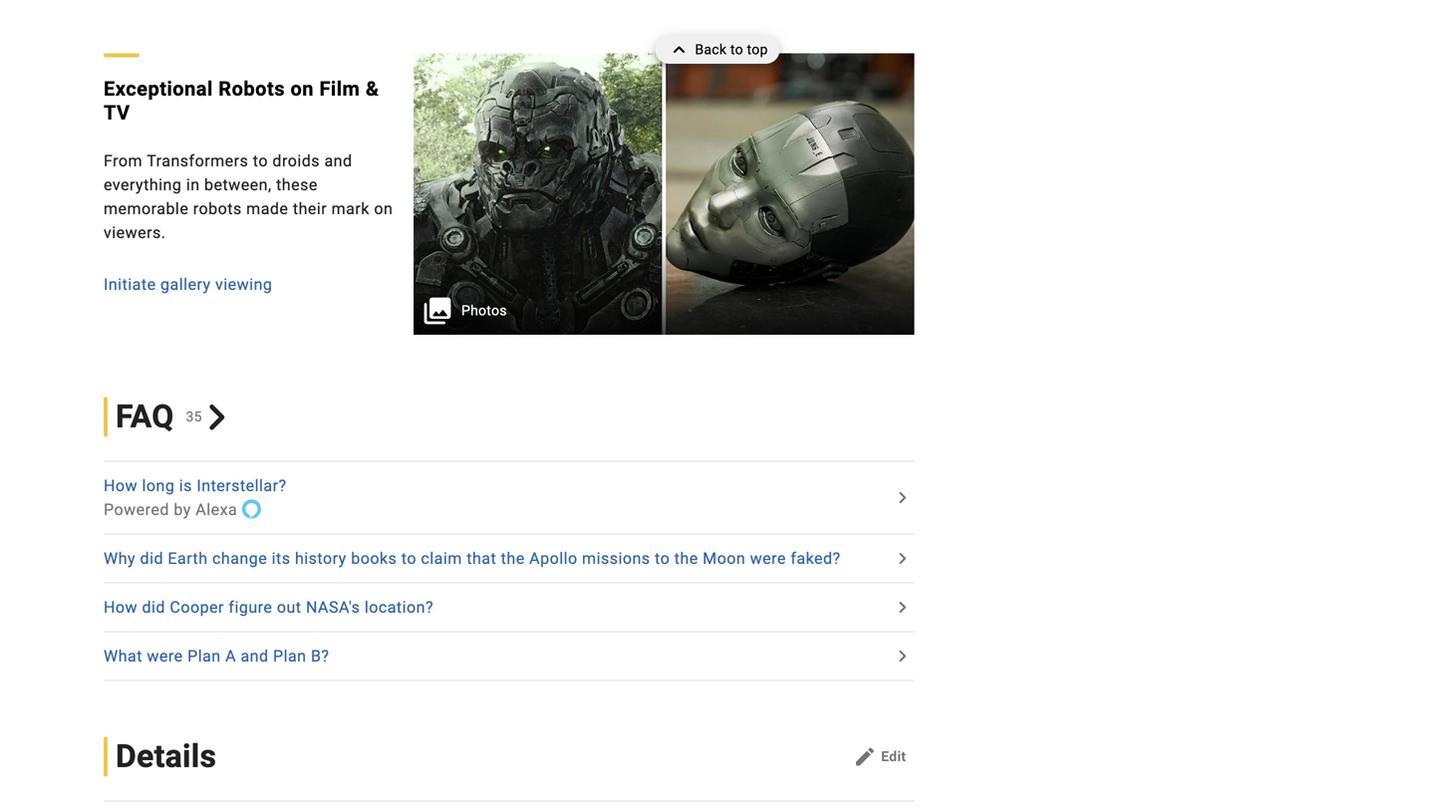 Task type: describe. For each thing, give the bounding box(es) containing it.
chevron right inline image
[[204, 405, 230, 430]]

to right missions
[[655, 549, 670, 568]]

to inside from transformers to droids and everything in between, these memorable robots made their mark on viewers.
[[253, 152, 268, 171]]

on inside from transformers to droids and everything in between, these memorable robots made their mark on viewers.
[[374, 199, 393, 218]]

to inside back to top button
[[730, 41, 743, 58]]

edit button
[[845, 741, 914, 773]]

why did earth change its history books to claim that the apollo missions to the moon were faked?
[[104, 549, 841, 568]]

see the answer image for what were plan a and plan b?
[[890, 645, 914, 668]]

back to top button
[[655, 36, 780, 64]]

what
[[104, 647, 142, 666]]

nasa's
[[306, 598, 360, 617]]

viewing
[[215, 275, 272, 294]]

memorable
[[104, 199, 189, 218]]

alexa image
[[241, 499, 262, 519]]

to left claim
[[401, 549, 417, 568]]

long
[[142, 477, 175, 496]]

out
[[277, 598, 301, 617]]

viewers.
[[104, 223, 166, 242]]

transformers
[[147, 152, 248, 171]]

&
[[366, 77, 379, 101]]

b?
[[311, 647, 329, 666]]

back to top
[[695, 41, 768, 58]]

edit image
[[853, 745, 877, 769]]

production art image
[[414, 53, 914, 335]]

robots
[[219, 77, 285, 101]]

powered by alexa
[[104, 501, 237, 519]]

how did cooper figure out nasa's location?
[[104, 598, 434, 617]]

in
[[186, 176, 200, 194]]

were inside button
[[147, 647, 183, 666]]

how for how long is interstellar?
[[104, 477, 138, 496]]

everything
[[104, 176, 182, 194]]

faq
[[116, 398, 174, 436]]

alexa
[[196, 501, 237, 519]]

change
[[212, 549, 267, 568]]

edit
[[881, 748, 906, 765]]

and for droids
[[324, 152, 352, 171]]

missions
[[582, 549, 650, 568]]

initiate gallery viewing button
[[104, 273, 398, 297]]

how did cooper figure out nasa's location? button
[[104, 596, 888, 620]]

tv
[[104, 101, 130, 125]]

did for why
[[140, 549, 163, 568]]

apollo
[[529, 549, 578, 568]]

how long is interstellar? button
[[104, 474, 888, 498]]

1 see the answer image from the top
[[890, 486, 914, 510]]

exceptional robots on film & tv
[[104, 77, 379, 125]]

their
[[293, 199, 327, 218]]



Task type: locate. For each thing, give the bounding box(es) containing it.
how
[[104, 477, 138, 496], [104, 598, 138, 617]]

what were plan a and plan b? button
[[104, 645, 888, 668]]

1 the from the left
[[501, 549, 525, 568]]

location?
[[365, 598, 434, 617]]

to up between,
[[253, 152, 268, 171]]

interstellar?
[[197, 477, 287, 496]]

the right that
[[501, 549, 525, 568]]

0 vertical spatial and
[[324, 152, 352, 171]]

see the answer image
[[890, 486, 914, 510], [890, 547, 914, 571], [890, 596, 914, 620], [890, 645, 914, 668]]

2 plan from the left
[[273, 647, 306, 666]]

0 vertical spatial were
[[750, 549, 786, 568]]

1 horizontal spatial and
[[324, 152, 352, 171]]

1 vertical spatial did
[[142, 598, 165, 617]]

0 vertical spatial did
[[140, 549, 163, 568]]

0 horizontal spatial on
[[290, 77, 314, 101]]

faked?
[[791, 549, 841, 568]]

2 the from the left
[[674, 549, 698, 568]]

and right droids
[[324, 152, 352, 171]]

did inside button
[[142, 598, 165, 617]]

what were plan a and plan b?
[[104, 647, 329, 666]]

details
[[116, 738, 216, 776]]

expand less image
[[667, 36, 695, 64]]

and right a
[[241, 647, 269, 666]]

to
[[730, 41, 743, 58], [253, 152, 268, 171], [401, 549, 417, 568], [655, 549, 670, 568]]

moon
[[703, 549, 746, 568]]

photos group
[[414, 53, 914, 335]]

see the answer image for why did earth change its history books to claim that the apollo missions to the moon were faked?
[[890, 547, 914, 571]]

1 horizontal spatial the
[[674, 549, 698, 568]]

plan left a
[[187, 647, 221, 666]]

the left moon
[[674, 549, 698, 568]]

did left the cooper
[[142, 598, 165, 617]]

how long is interstellar?
[[104, 477, 287, 496]]

that
[[467, 549, 497, 568]]

exceptional
[[104, 77, 213, 101]]

why did earth change its history books to claim that the apollo missions to the moon were faked? button
[[104, 547, 888, 571]]

powered
[[104, 501, 169, 519]]

initiate gallery viewing
[[104, 275, 272, 294]]

1 horizontal spatial on
[[374, 199, 393, 218]]

on left film
[[290, 77, 314, 101]]

made
[[246, 199, 288, 218]]

initiate
[[104, 275, 156, 294]]

1 vertical spatial and
[[241, 647, 269, 666]]

robots
[[193, 199, 242, 218]]

2 how from the top
[[104, 598, 138, 617]]

did for how
[[142, 598, 165, 617]]

did right why
[[140, 549, 163, 568]]

how up powered
[[104, 477, 138, 496]]

books
[[351, 549, 397, 568]]

cooper
[[170, 598, 224, 617]]

from
[[104, 152, 143, 171]]

and inside from transformers to droids and everything in between, these memorable robots made their mark on viewers.
[[324, 152, 352, 171]]

2 see the answer image from the top
[[890, 547, 914, 571]]

were right what
[[147, 647, 183, 666]]

0 vertical spatial on
[[290, 77, 314, 101]]

did inside button
[[140, 549, 163, 568]]

3 see the answer image from the top
[[890, 596, 914, 620]]

and
[[324, 152, 352, 171], [241, 647, 269, 666]]

plan
[[187, 647, 221, 666], [273, 647, 306, 666]]

0 horizontal spatial the
[[501, 549, 525, 568]]

were right moon
[[750, 549, 786, 568]]

photos link
[[414, 53, 914, 335]]

see the answer image for how did cooper figure out nasa's location?
[[890, 596, 914, 620]]

photos
[[461, 303, 507, 319]]

a
[[225, 647, 236, 666]]

1 vertical spatial were
[[147, 647, 183, 666]]

4 see the answer image from the top
[[890, 645, 914, 668]]

why
[[104, 549, 136, 568]]

figure
[[229, 598, 272, 617]]

did
[[140, 549, 163, 568], [142, 598, 165, 617]]

film
[[319, 77, 360, 101]]

and for a
[[241, 647, 269, 666]]

0 horizontal spatial and
[[241, 647, 269, 666]]

to left top in the right of the page
[[730, 41, 743, 58]]

claim
[[421, 549, 462, 568]]

plan left b? at left
[[273, 647, 306, 666]]

1 vertical spatial how
[[104, 598, 138, 617]]

1 how from the top
[[104, 477, 138, 496]]

the
[[501, 549, 525, 568], [674, 549, 698, 568]]

35
[[186, 409, 202, 425]]

0 horizontal spatial plan
[[187, 647, 221, 666]]

how for how did cooper figure out nasa's location?
[[104, 598, 138, 617]]

mark
[[332, 199, 370, 218]]

gallery
[[161, 275, 211, 294]]

1 plan from the left
[[187, 647, 221, 666]]

history
[[295, 549, 347, 568]]

were
[[750, 549, 786, 568], [147, 647, 183, 666]]

earth
[[168, 549, 208, 568]]

1 horizontal spatial plan
[[273, 647, 306, 666]]

0 vertical spatial how
[[104, 477, 138, 496]]

these
[[276, 176, 318, 194]]

its
[[272, 549, 291, 568]]

on inside exceptional robots on film & tv
[[290, 77, 314, 101]]

how down why
[[104, 598, 138, 617]]

between,
[[204, 176, 272, 194]]

by
[[174, 501, 191, 519]]

and inside button
[[241, 647, 269, 666]]

top
[[747, 41, 768, 58]]

1 vertical spatial on
[[374, 199, 393, 218]]

on right mark on the left of page
[[374, 199, 393, 218]]

1 horizontal spatial were
[[750, 549, 786, 568]]

were inside button
[[750, 549, 786, 568]]

is
[[179, 477, 192, 496]]

from transformers to droids and everything in between, these memorable robots made their mark on viewers.
[[104, 152, 393, 242]]

0 horizontal spatial were
[[147, 647, 183, 666]]

back
[[695, 41, 727, 58]]

on
[[290, 77, 314, 101], [374, 199, 393, 218]]

droids
[[273, 152, 320, 171]]



Task type: vqa. For each thing, say whether or not it's contained in the screenshot.
3rd the ( from the top of the page
no



